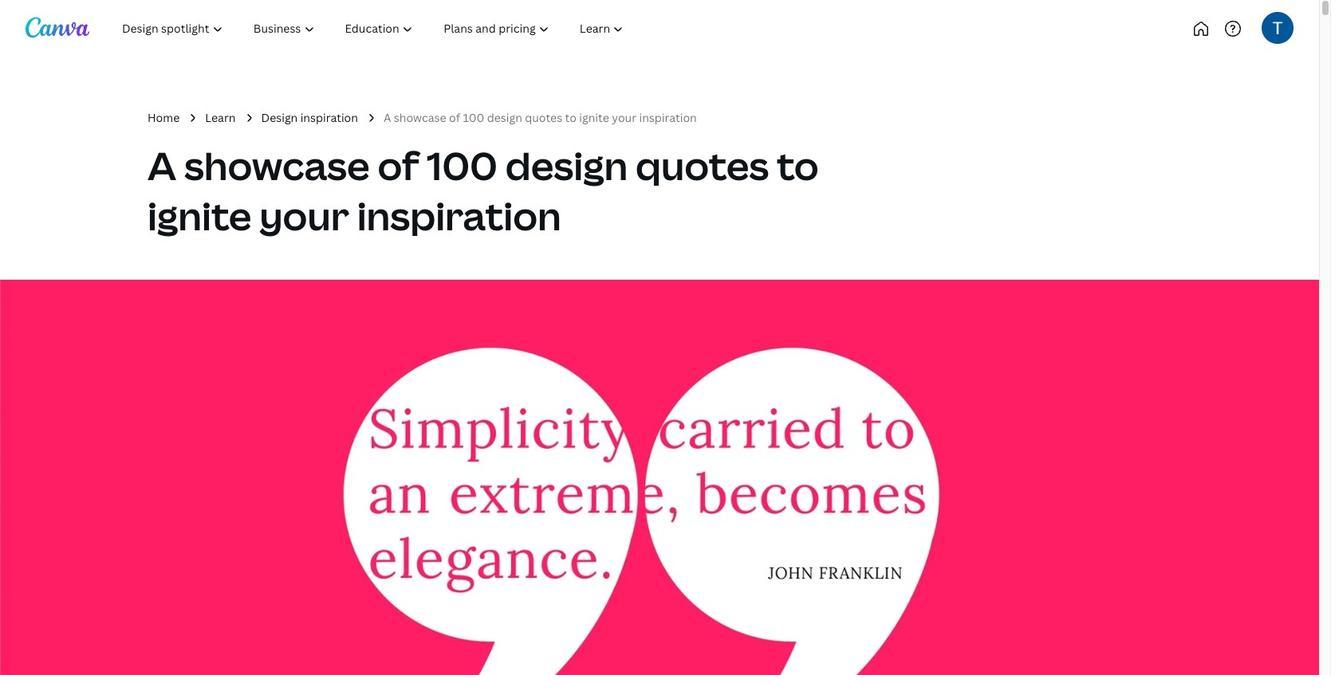 Task type: describe. For each thing, give the bounding box(es) containing it.
a showcase of 100 design quotes to ignite your inspiration image
[[0, 280, 1319, 676]]

design inspiration link
[[261, 109, 358, 127]]

0 vertical spatial design
[[487, 110, 522, 125]]

top level navigation element
[[108, 13, 692, 45]]

inspiration inside a showcase of 100 design quotes to ignite your inspiration
[[357, 190, 561, 242]]

learn link
[[205, 109, 236, 127]]

100 inside a showcase of 100 design quotes to ignite your inspiration
[[427, 140, 498, 192]]

a inside a showcase of 100 design quotes to ignite your inspiration
[[148, 140, 176, 192]]

design inside a showcase of 100 design quotes to ignite your inspiration
[[506, 140, 628, 192]]

learn
[[205, 110, 236, 125]]

your inside a showcase of 100 design quotes to ignite your inspiration
[[259, 190, 349, 242]]

0 vertical spatial to
[[565, 110, 577, 125]]

design inspiration
[[261, 110, 358, 125]]

0 vertical spatial a
[[384, 110, 391, 125]]

1 horizontal spatial of
[[449, 110, 460, 125]]

0 vertical spatial 100
[[463, 110, 484, 125]]



Task type: locate. For each thing, give the bounding box(es) containing it.
0 vertical spatial of
[[449, 110, 460, 125]]

a down home link
[[148, 140, 176, 192]]

a showcase of 100 design quotes to ignite your inspiration
[[384, 110, 697, 125], [148, 140, 819, 242]]

your
[[612, 110, 637, 125], [259, 190, 349, 242]]

a right design inspiration
[[384, 110, 391, 125]]

design
[[487, 110, 522, 125], [506, 140, 628, 192]]

inspiration
[[300, 110, 358, 125], [639, 110, 697, 125], [357, 190, 561, 242]]

0 horizontal spatial a
[[148, 140, 176, 192]]

1 vertical spatial a
[[148, 140, 176, 192]]

quotes
[[525, 110, 562, 125], [636, 140, 769, 192]]

0 horizontal spatial your
[[259, 190, 349, 242]]

design
[[261, 110, 298, 125]]

home link
[[148, 109, 180, 127]]

ignite
[[579, 110, 609, 125], [148, 190, 252, 242]]

1 horizontal spatial a
[[384, 110, 391, 125]]

showcase
[[394, 110, 446, 125], [184, 140, 370, 192]]

of
[[449, 110, 460, 125], [378, 140, 419, 192]]

1 vertical spatial to
[[777, 140, 819, 192]]

1 horizontal spatial ignite
[[579, 110, 609, 125]]

1 horizontal spatial quotes
[[636, 140, 769, 192]]

1 vertical spatial of
[[378, 140, 419, 192]]

1 horizontal spatial your
[[612, 110, 637, 125]]

to inside a showcase of 100 design quotes to ignite your inspiration
[[777, 140, 819, 192]]

0 vertical spatial a showcase of 100 design quotes to ignite your inspiration
[[384, 110, 697, 125]]

0 horizontal spatial of
[[378, 140, 419, 192]]

1 vertical spatial design
[[506, 140, 628, 192]]

1 horizontal spatial showcase
[[394, 110, 446, 125]]

ignite inside a showcase of 100 design quotes to ignite your inspiration
[[148, 190, 252, 242]]

1 horizontal spatial to
[[777, 140, 819, 192]]

1 vertical spatial ignite
[[148, 190, 252, 242]]

0 vertical spatial ignite
[[579, 110, 609, 125]]

to
[[565, 110, 577, 125], [777, 140, 819, 192]]

0 horizontal spatial showcase
[[184, 140, 370, 192]]

1 vertical spatial 100
[[427, 140, 498, 192]]

1 vertical spatial showcase
[[184, 140, 370, 192]]

showcase inside a showcase of 100 design quotes to ignite your inspiration
[[184, 140, 370, 192]]

0 horizontal spatial ignite
[[148, 190, 252, 242]]

0 vertical spatial quotes
[[525, 110, 562, 125]]

0 vertical spatial showcase
[[394, 110, 446, 125]]

1 vertical spatial a showcase of 100 design quotes to ignite your inspiration
[[148, 140, 819, 242]]

home
[[148, 110, 180, 125]]

of inside a showcase of 100 design quotes to ignite your inspiration
[[378, 140, 419, 192]]

quotes inside a showcase of 100 design quotes to ignite your inspiration
[[636, 140, 769, 192]]

1 vertical spatial quotes
[[636, 140, 769, 192]]

100
[[463, 110, 484, 125], [427, 140, 498, 192]]

0 horizontal spatial quotes
[[525, 110, 562, 125]]

a
[[384, 110, 391, 125], [148, 140, 176, 192]]

1 vertical spatial your
[[259, 190, 349, 242]]

0 horizontal spatial to
[[565, 110, 577, 125]]

0 vertical spatial your
[[612, 110, 637, 125]]



Task type: vqa. For each thing, say whether or not it's contained in the screenshot.
Templates 'button'
no



